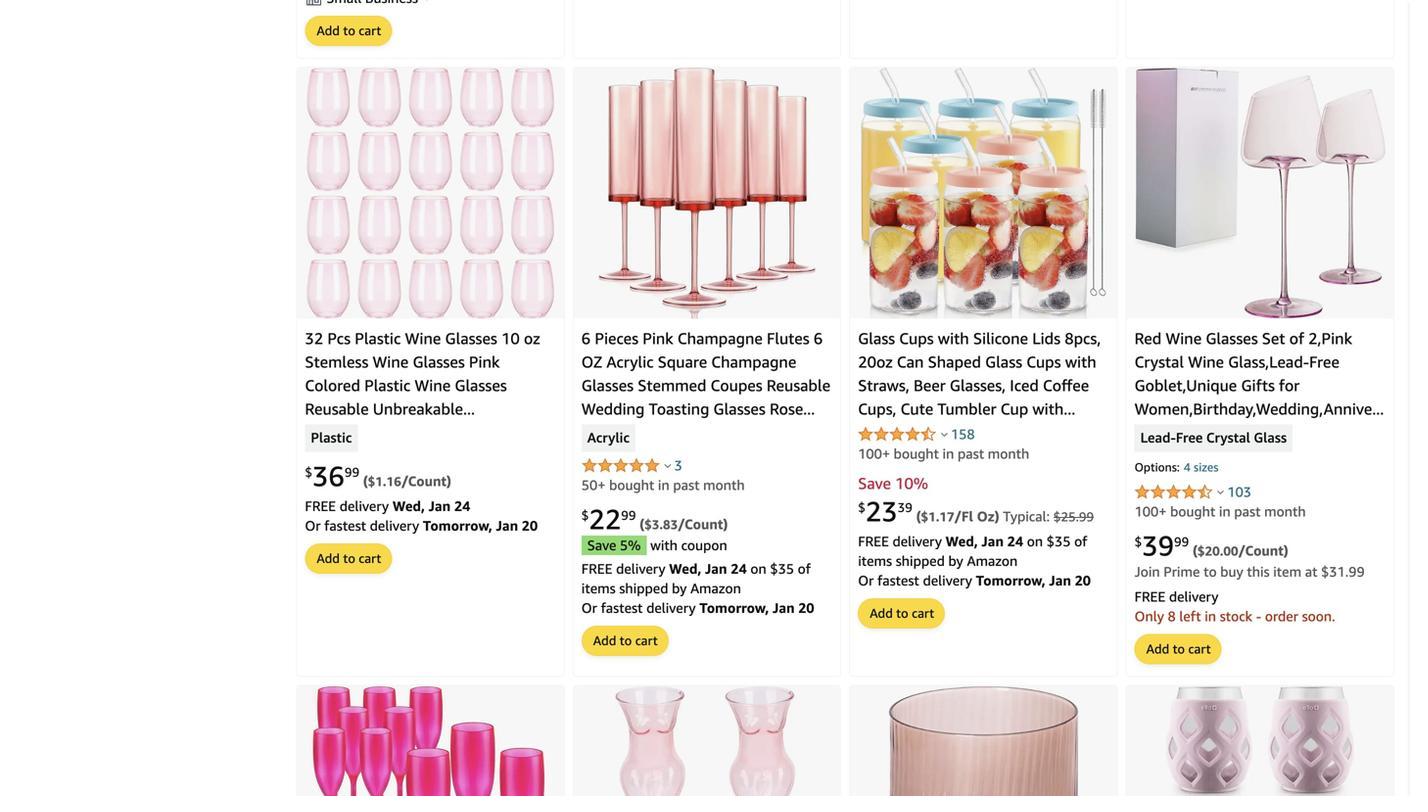 Task type: vqa. For each thing, say whether or not it's contained in the screenshot.
the rightmost checkbox image
no



Task type: locate. For each thing, give the bounding box(es) containing it.
in inside $ 39 99 ( $20.00 /count) join prime to buy this item at $31.99 free delivery only 8 left in stock - order soon.
[[1205, 609, 1217, 625]]

acrylic inside 6 pieces pink champagne flutes 6 oz acrylic square champagne glasses stemmed coupes reusable wedding toasting glasses rose bride wine glasses for birthday party wedding anniversary christmas (modern)
[[607, 353, 654, 371]]

1 vertical spatial free delivery wed, jan 24
[[582, 561, 751, 577]]

24 for (
[[731, 561, 747, 577]]

tomorrow,
[[423, 518, 493, 534], [977, 573, 1046, 589], [700, 600, 769, 616]]

month down ideal
[[988, 446, 1030, 462]]

2 vertical spatial of
[[798, 561, 811, 577]]

1 horizontal spatial crystal
[[1207, 430, 1251, 447]]

6 pieces pink champagne flutes 6 oz acrylic square champagne glasses stemmed coupes reusable wedding toasting glasses rose... image
[[599, 68, 816, 319]]

100+ down cleaning
[[859, 446, 891, 462]]

1 vertical spatial items
[[582, 581, 616, 597]]

2 vertical spatial 24
[[731, 561, 747, 577]]

in right left
[[1205, 609, 1217, 625]]

wine
[[405, 329, 441, 348], [1166, 329, 1202, 348], [373, 353, 409, 371], [1189, 353, 1225, 371], [415, 376, 451, 395], [451, 423, 487, 442], [623, 423, 659, 442], [305, 447, 341, 466]]

100+ for 103
[[1135, 504, 1167, 520]]

0 vertical spatial bought
[[894, 446, 940, 462]]

100+ bought in past month
[[859, 446, 1030, 462], [1135, 504, 1307, 520]]

2 horizontal spatial 24
[[1008, 534, 1024, 550]]

wed, down coupon
[[669, 561, 702, 577]]

50+ bought in past month
[[582, 477, 745, 493]]

free up only
[[1135, 589, 1166, 605]]

1 horizontal spatial glass
[[986, 353, 1023, 371]]

fastest inside $ 36 99 ( $1.16 /count) free delivery wed, jan 24 or fastest delivery tomorrow, jan 20
[[325, 518, 366, 534]]

0 vertical spatial by
[[949, 553, 964, 569]]

or fastest delivery tomorrow, jan 20 element for (
[[582, 600, 815, 616]]

bought down 4 sizes link
[[1171, 504, 1216, 520]]

2 vertical spatial bought
[[1171, 504, 1216, 520]]

0 horizontal spatial items
[[582, 581, 616, 597]]

99 up prime
[[1175, 534, 1190, 550]]

( up free delivery wed, jan 24 element
[[363, 473, 368, 490]]

1 horizontal spatial 39
[[1143, 530, 1175, 563]]

month up the item on the right bottom
[[1265, 504, 1307, 520]]

glass up 20oz
[[859, 329, 896, 348]]

champagne
[[678, 329, 763, 348], [712, 353, 797, 371], [345, 447, 430, 466]]

glasses up unbreakable
[[413, 353, 465, 371]]

or
[[305, 518, 321, 534], [859, 573, 874, 589], [582, 600, 598, 616]]

in down popover image
[[658, 477, 670, 493]]

$ inside $ 39 99 ( $20.00 /count) join prime to buy this item at $31.99 free delivery only 8 left in stock - order soon.
[[1135, 534, 1143, 550]]

1 horizontal spatial or
[[582, 600, 598, 616]]

coupon
[[682, 538, 728, 554]]

in down 103
[[1220, 504, 1231, 520]]

/count) up this
[[1239, 543, 1289, 559]]

1 vertical spatial or fastest delivery tomorrow, jan 20
[[582, 600, 815, 616]]

wed, inside $ 36 99 ( $1.16 /count) free delivery wed, jan 24 or fastest delivery tomorrow, jan 20
[[393, 498, 425, 515]]

/count)
[[402, 473, 452, 490], [678, 517, 728, 533], [1239, 543, 1289, 559]]

champagne up coupes
[[712, 353, 797, 371]]

wed, for (
[[669, 561, 702, 577]]

pink inside 6 pieces pink champagne flutes 6 oz acrylic square champagne glasses stemmed coupes reusable wedding toasting glasses rose bride wine glasses for birthday party wedding anniversary christmas (modern)
[[643, 329, 674, 348]]

oz
[[524, 329, 541, 348]]

free down 2,pink
[[1310, 353, 1340, 371]]

iced
[[1011, 376, 1039, 395]]

jan
[[429, 498, 451, 515], [496, 518, 518, 534], [982, 534, 1004, 550], [706, 561, 728, 577], [1050, 573, 1072, 589], [773, 600, 795, 616]]

99 inside $ 36 99 ( $1.16 /count) free delivery wed, jan 24 or fastest delivery tomorrow, jan 20
[[345, 465, 360, 480]]

tomorrow, down coupon
[[700, 600, 769, 616]]

1 horizontal spatial popover image
[[1218, 490, 1225, 495]]

acrylic down pieces
[[607, 353, 654, 371]]

fastest for 23
[[878, 573, 920, 589]]

options:
[[1135, 461, 1181, 474]]

or fastest delivery tomorrow, jan 20 for (
[[582, 600, 815, 616]]

or down 22
[[582, 600, 598, 616]]

on
[[1028, 534, 1044, 550], [751, 561, 767, 577]]

homberking glass cups with silicone lids 8pcs, 20oz can shaped glass cups with straws, beer glasses, iced coffee cups, cut... image
[[861, 68, 1107, 319]]

1 horizontal spatial 6
[[814, 329, 823, 348]]

1 vertical spatial 39
[[1143, 530, 1175, 563]]

on $35 of items shipped by amazon
[[859, 534, 1088, 569], [582, 561, 811, 597]]

crystal inside red wine glasses set of 2,pink crystal wine glass,lead-free goblet,unique gifts for women,birthday,wedding,anniversar
[[1135, 353, 1185, 371]]

cups down lids
[[1027, 353, 1062, 371]]

0 horizontal spatial or
[[305, 518, 321, 534]]

wedding
[[582, 400, 645, 419], [624, 447, 687, 466]]

0 horizontal spatial past
[[674, 477, 700, 493]]

reusable
[[767, 376, 831, 395], [305, 400, 369, 419]]

for inside 32 pcs plastic wine glasses 10 oz stemless wine glasses pink colored plastic wine glasses reusable unbreakable shatterproof plastic wine cups for wine champagne parties wedding, pink
[[530, 423, 551, 442]]

1 vertical spatial of
[[1075, 534, 1088, 550]]

2 horizontal spatial fastest
[[878, 573, 920, 589]]

free delivery wed, jan 24 on $35 of items shipped by amazon element for (
[[582, 561, 811, 597]]

champagne inside 32 pcs plastic wine glasses 10 oz stemless wine glasses pink colored plastic wine glasses reusable unbreakable shatterproof plastic wine cups for wine champagne parties wedding, pink
[[345, 447, 430, 466]]

coffee
[[1044, 376, 1090, 395]]

for up wedding,
[[530, 423, 551, 442]]

fastest down 5%
[[601, 600, 643, 616]]

popover image
[[941, 432, 948, 437], [1218, 490, 1225, 495]]

tomorrow, down parties
[[423, 518, 493, 534]]

past
[[958, 446, 985, 462], [674, 477, 700, 493], [1235, 504, 1262, 520]]

0 vertical spatial amazon
[[968, 553, 1018, 569]]

items
[[859, 553, 893, 569], [582, 581, 616, 597]]

39 inside "save 10% $ 23 39 ( $1.17 /fl oz) typical: $25.99"
[[898, 500, 913, 515]]

gift,
[[891, 447, 922, 466]]

straws,
[[859, 376, 910, 395]]

or fastest delivery tomorrow, jan 20 down coupon
[[582, 600, 815, 616]]

layhit 32 pcs plastic wine glasses 10 oz stemless wine glasses pink colored plastic wine glasses reusable unbreakable shat... image
[[307, 68, 555, 319]]

100+ bought in past month for 103
[[1135, 504, 1307, 520]]

amazon for (
[[691, 581, 742, 597]]

tomorrow, for (
[[700, 600, 769, 616]]

goblet,unique
[[1135, 376, 1238, 395]]

bought
[[894, 446, 940, 462], [610, 477, 655, 493], [1171, 504, 1216, 520]]

glasses
[[445, 329, 498, 348], [1207, 329, 1259, 348], [413, 353, 465, 371], [455, 376, 507, 395], [582, 376, 634, 395], [714, 400, 766, 419], [663, 423, 715, 442]]

$ down save 10% 'link'
[[859, 500, 866, 515]]

1 horizontal spatial wed,
[[669, 561, 702, 577]]

99 left $1.16
[[345, 465, 360, 480]]

plastic down unbreakable
[[401, 423, 447, 442]]

0 horizontal spatial tomorrow,
[[423, 518, 493, 534]]

wedding up 50+ bought in past month at bottom
[[624, 447, 687, 466]]

or fastest delivery tomorrow, jan 20 element down free delivery wed, jan 24 element
[[305, 518, 538, 534]]

pieces
[[595, 329, 639, 348]]

bought right 50+
[[610, 477, 655, 493]]

cups up can
[[900, 329, 934, 348]]

fastest down 23
[[878, 573, 920, 589]]

0 horizontal spatial $35
[[771, 561, 795, 577]]

past down 158 link
[[958, 446, 985, 462]]

/fl
[[955, 509, 974, 525]]

0 horizontal spatial save
[[588, 538, 617, 554]]

0 vertical spatial 24
[[455, 498, 471, 515]]

2 horizontal spatial or
[[859, 573, 874, 589]]

items down 23
[[859, 553, 893, 569]]

0 vertical spatial tomorrow,
[[423, 518, 493, 534]]

/count) inside $ 39 99 ( $20.00 /count) join prime to buy this item at $31.99 free delivery only 8 left in stock - order soon.
[[1239, 543, 1289, 559]]

100+ bought in past month down 103
[[1135, 504, 1307, 520]]

at
[[1306, 564, 1318, 580]]

on for 23
[[1028, 534, 1044, 550]]

tomorrow, down typical:
[[977, 573, 1046, 589]]

wedding up bride
[[582, 400, 645, 419]]

on for (
[[751, 561, 767, 577]]

/count) for 36
[[402, 473, 452, 490]]

1 vertical spatial popover image
[[1218, 490, 1225, 495]]

of for 10%
[[1075, 534, 1088, 550]]

1 vertical spatial fastest
[[878, 573, 920, 589]]

1 vertical spatial by
[[672, 581, 687, 597]]

158
[[951, 426, 976, 443]]

free down 22
[[582, 561, 613, 577]]

save inside $ 22 99 ( $3.83 /count) save 5% with coupon
[[588, 538, 617, 554]]

in
[[943, 446, 955, 462], [658, 477, 670, 493], [1220, 504, 1231, 520], [1205, 609, 1217, 625]]

2 horizontal spatial or fastest delivery tomorrow, jan 20 element
[[859, 573, 1092, 589]]

pttitvttiptter red wine glasses set of 2,pink crystal wine glass,lead-free goblet,unique gifts for women,birthday,wedding,... image
[[1135, 68, 1387, 319]]

0 vertical spatial 39
[[898, 500, 913, 515]]

reusable down colored
[[305, 400, 369, 419]]

$
[[305, 465, 313, 480], [859, 500, 866, 515], [582, 508, 589, 523], [1135, 534, 1143, 550]]

or fastest delivery tomorrow, jan 20 down /fl
[[859, 573, 1092, 589]]

/count) down parties
[[402, 473, 452, 490]]

crystal down red
[[1135, 353, 1185, 371]]

1 vertical spatial bought
[[610, 477, 655, 493]]

0 vertical spatial popover image
[[941, 432, 948, 437]]

(modern)
[[656, 470, 721, 489]]

1 horizontal spatial of
[[1075, 534, 1088, 550]]

2 vertical spatial fastest
[[601, 600, 643, 616]]

past down 3
[[674, 477, 700, 493]]

99
[[345, 465, 360, 480], [621, 508, 636, 523], [1175, 534, 1190, 550]]

0 horizontal spatial reusable
[[305, 400, 369, 419]]

reusable inside 6 pieces pink champagne flutes 6 oz acrylic square champagne glasses stemmed coupes reusable wedding toasting glasses rose bride wine glasses for birthday party wedding anniversary christmas (modern)
[[767, 376, 831, 395]]

champagne up $1.16
[[345, 447, 430, 466]]

1 horizontal spatial or fastest delivery tomorrow, jan 20
[[859, 573, 1092, 589]]

glasses inside red wine glasses set of 2,pink crystal wine glass,lead-free goblet,unique gifts for women,birthday,wedding,anniversar
[[1207, 329, 1259, 348]]

2 horizontal spatial bought
[[1171, 504, 1216, 520]]

1 horizontal spatial $35
[[1047, 534, 1071, 550]]

anniversary
[[691, 447, 775, 466]]

bride
[[582, 423, 619, 442]]

free delivery wed, jan 24 on $35 of items shipped by amazon element down /fl
[[859, 534, 1088, 569]]

or down 36
[[305, 518, 321, 534]]

free delivery wed, jan 24 element
[[305, 498, 471, 515]]

1 horizontal spatial cups
[[900, 329, 934, 348]]

for down "cup"
[[1012, 423, 1033, 442]]

free inside $ 36 99 ( $1.16 /count) free delivery wed, jan 24 or fastest delivery tomorrow, jan 20
[[305, 498, 336, 515]]

0 horizontal spatial popover image
[[941, 432, 948, 437]]

of
[[1290, 329, 1305, 348], [1075, 534, 1088, 550], [798, 561, 811, 577]]

0 vertical spatial wed,
[[393, 498, 425, 515]]

crystal up sizes at bottom right
[[1207, 430, 1251, 447]]

( inside $ 39 99 ( $20.00 /count) join prime to buy this item at $31.99 free delivery only 8 left in stock - order soon.
[[1193, 543, 1198, 559]]

2 vertical spatial 20
[[799, 600, 815, 616]]

10
[[502, 329, 520, 348]]

tea,
[[859, 447, 887, 466]]

1 vertical spatial /count)
[[678, 517, 728, 533]]

free delivery wed, jan 24 down $1.17
[[859, 534, 1028, 550]]

2 horizontal spatial month
[[1265, 504, 1307, 520]]

6 right flutes at the top right
[[814, 329, 823, 348]]

0 horizontal spatial free delivery wed, jan 24 on $35 of items shipped by amazon element
[[582, 561, 811, 597]]

1 horizontal spatial amazon
[[968, 553, 1018, 569]]

1 horizontal spatial free
[[1310, 353, 1340, 371]]

free delivery wed, jan 24 on $35 of items shipped by amazon element
[[859, 534, 1088, 569], [582, 561, 811, 597]]

$ inside $ 22 99 ( $3.83 /count) save 5% with coupon
[[582, 508, 589, 523]]

39
[[898, 500, 913, 515], [1143, 530, 1175, 563]]

reusable up "rose"
[[767, 376, 831, 395]]

1 horizontal spatial free delivery wed, jan 24
[[859, 534, 1028, 550]]

99 inside $ 39 99 ( $20.00 /count) join prime to buy this item at $31.99 free delivery only 8 left in stock - order soon.
[[1175, 534, 1190, 550]]

by down coupon
[[672, 581, 687, 597]]

or down 23
[[859, 573, 874, 589]]

2 horizontal spatial tomorrow,
[[977, 573, 1046, 589]]

lead-free crystal glass
[[1141, 430, 1288, 447]]

0 vertical spatial or
[[305, 518, 321, 534]]

birthday
[[746, 423, 807, 442]]

fastest down free delivery wed, jan 24 element
[[325, 518, 366, 534]]

save
[[859, 474, 892, 493], [588, 538, 617, 554]]

1 horizontal spatial for
[[1012, 423, 1033, 442]]

0 horizontal spatial crystal
[[1135, 353, 1185, 371]]

0 horizontal spatial on
[[751, 561, 767, 577]]

1 horizontal spatial by
[[949, 553, 964, 569]]

32
[[305, 329, 324, 348]]

popover image left 103 link
[[1218, 490, 1225, 495]]

popover image for 103
[[1218, 490, 1225, 495]]

free delivery wed, jan 24 down $ 22 99 ( $3.83 /count) save 5% with coupon
[[582, 561, 751, 577]]

1 horizontal spatial 20
[[799, 600, 815, 616]]

1 vertical spatial wed,
[[946, 534, 979, 550]]

in for 158
[[943, 446, 955, 462]]

popover image left 158 link
[[941, 432, 948, 437]]

month for 22
[[704, 477, 745, 493]]

by
[[949, 553, 964, 569], [672, 581, 687, 597]]

tomorrow, inside $ 36 99 ( $1.16 /count) free delivery wed, jan 24 or fastest delivery tomorrow, jan 20
[[423, 518, 493, 534]]

past down 103 link
[[1235, 504, 1262, 520]]

$ 39 99 ( $20.00 /count) join prime to buy this item at $31.99 free delivery only 8 left in stock - order soon.
[[1135, 530, 1366, 625]]

1 horizontal spatial /count)
[[678, 517, 728, 533]]

save down 22
[[588, 538, 617, 554]]

( down 10%
[[917, 509, 922, 525]]

wed, down $1.16
[[393, 498, 425, 515]]

or fastest delivery tomorrow, jan 20 element
[[305, 518, 538, 534], [859, 573, 1092, 589], [582, 600, 815, 616]]

plastic up 36
[[311, 430, 352, 447]]

( up 5%
[[640, 517, 645, 533]]

in left &
[[943, 446, 955, 462]]

0 vertical spatial free delivery wed, jan 24
[[859, 534, 1028, 550]]

20
[[522, 518, 538, 534], [1075, 573, 1092, 589], [799, 600, 815, 616]]

cups,
[[859, 400, 897, 419]]

1 vertical spatial save
[[588, 538, 617, 554]]

2 vertical spatial wed,
[[669, 561, 702, 577]]

popover image for 158
[[941, 432, 948, 437]]

2 vertical spatial cups
[[491, 423, 526, 442]]

fastest
[[325, 518, 366, 534], [878, 573, 920, 589], [601, 600, 643, 616]]

1 vertical spatial 20
[[1075, 573, 1092, 589]]

cups inside 32 pcs plastic wine glasses 10 oz stemless wine glasses pink colored plastic wine glasses reusable unbreakable shatterproof plastic wine cups for wine champagne parties wedding, pink
[[491, 423, 526, 442]]

add to cart
[[317, 23, 382, 38], [317, 551, 382, 566], [870, 606, 935, 621], [594, 634, 658, 649], [1147, 642, 1212, 657]]

with
[[938, 329, 970, 348], [1066, 353, 1097, 371], [1033, 400, 1064, 419], [651, 538, 678, 554]]

( inside $ 22 99 ( $3.83 /count) save 5% with coupon
[[640, 517, 645, 533]]

0 vertical spatial wedding
[[582, 400, 645, 419]]

2 horizontal spatial for
[[1280, 376, 1301, 395]]

20 for 23
[[1075, 573, 1092, 589]]

1 vertical spatial free
[[1177, 430, 1204, 447]]

( inside $ 36 99 ( $1.16 /count) free delivery wed, jan 24 or fastest delivery tomorrow, jan 20
[[363, 473, 368, 490]]

99 for 22
[[621, 508, 636, 523]]

2 horizontal spatial wed,
[[946, 534, 979, 550]]

for inside glass cups with silicone lids 8pcs, 20oz can shaped glass cups with straws, beer glasses, iced coffee cups, cute tumbler cup with cleaning brush, ideal for cocktail, tea, gift, pink & blue
[[1012, 423, 1033, 442]]

99 up 5%
[[621, 508, 636, 523]]

shipped down 5%
[[620, 581, 669, 597]]

or fastest delivery tomorrow, jan 20 element down /fl
[[859, 573, 1092, 589]]

wedding,
[[488, 447, 555, 466]]

tomorrow, for 23
[[977, 573, 1046, 589]]

/count) inside $ 36 99 ( $1.16 /count) free delivery wed, jan 24 or fastest delivery tomorrow, jan 20
[[402, 473, 452, 490]]

1 vertical spatial on
[[751, 561, 767, 577]]

20 inside $ 36 99 ( $1.16 /count) free delivery wed, jan 24 or fastest delivery tomorrow, jan 20
[[522, 518, 538, 534]]

shipped for (
[[620, 581, 669, 597]]

on $35 of items shipped by amazon down coupon
[[582, 561, 811, 597]]

0 horizontal spatial 99
[[345, 465, 360, 480]]

past for 10%
[[958, 446, 985, 462]]

1 horizontal spatial on $35 of items shipped by amazon
[[859, 534, 1088, 569]]

2 horizontal spatial 20
[[1075, 573, 1092, 589]]

2 vertical spatial tomorrow,
[[700, 600, 769, 616]]

1 horizontal spatial month
[[988, 446, 1030, 462]]

for down the glass,lead-
[[1280, 376, 1301, 395]]

bought up 10%
[[894, 446, 940, 462]]

this
[[1248, 564, 1270, 580]]

/count) for 22
[[678, 517, 728, 533]]

lids
[[1033, 329, 1061, 348]]

glasses left set
[[1207, 329, 1259, 348]]

cups up wedding,
[[491, 423, 526, 442]]

free delivery wed, jan 24 on $35 of items shipped by amazon element down coupon
[[582, 561, 811, 597]]

champagne up square
[[678, 329, 763, 348]]

with up shaped
[[938, 329, 970, 348]]

by down /fl
[[949, 553, 964, 569]]

2 horizontal spatial /count)
[[1239, 543, 1289, 559]]

free
[[305, 498, 336, 515], [859, 534, 890, 550], [582, 561, 613, 577], [1135, 589, 1166, 605]]

0 horizontal spatial free delivery wed, jan 24
[[582, 561, 751, 577]]

free up 4
[[1177, 430, 1204, 447]]

or fastest delivery tomorrow, jan 20
[[859, 573, 1092, 589], [582, 600, 815, 616]]

1 vertical spatial 100+
[[1135, 504, 1167, 520]]

or fastest delivery tomorrow, jan 20 element down coupon
[[582, 600, 815, 616]]

on $35 of items shipped by amazon down /fl
[[859, 534, 1088, 569]]

save 10% link
[[859, 474, 929, 493]]

with down 8pcs,
[[1066, 353, 1097, 371]]

wed, for 23
[[946, 534, 979, 550]]

8pcs,
[[1065, 329, 1102, 348]]

free down 36
[[305, 498, 336, 515]]

1 6 from the left
[[582, 329, 591, 348]]

24 for 23
[[1008, 534, 1024, 550]]

shipped
[[896, 553, 945, 569], [620, 581, 669, 597]]

39 down 10%
[[898, 500, 913, 515]]

amazon down oz)
[[968, 553, 1018, 569]]

0 vertical spatial crystal
[[1135, 353, 1185, 371]]

month
[[988, 446, 1030, 462], [704, 477, 745, 493], [1265, 504, 1307, 520]]

shipped down $1.17
[[896, 553, 945, 569]]

2 horizontal spatial 99
[[1175, 534, 1190, 550]]

2 vertical spatial past
[[1235, 504, 1262, 520]]

23
[[866, 495, 898, 528]]

save down tea,
[[859, 474, 892, 493]]

1 horizontal spatial 100+
[[1135, 504, 1167, 520]]

glasses down oz at top left
[[582, 376, 634, 395]]

to
[[343, 23, 356, 38], [343, 551, 356, 566], [1204, 564, 1218, 580], [897, 606, 909, 621], [620, 634, 632, 649], [1173, 642, 1186, 657]]

/count) inside $ 22 99 ( $3.83 /count) save 5% with coupon
[[678, 517, 728, 533]]

3
[[675, 458, 683, 474]]

100+ for 158
[[859, 446, 891, 462]]

99 inside $ 22 99 ( $3.83 /count) save 5% with coupon
[[621, 508, 636, 523]]

items for 23
[[859, 553, 893, 569]]

39 up join
[[1143, 530, 1175, 563]]

$ inside $ 36 99 ( $1.16 /count) free delivery wed, jan 24 or fastest delivery tomorrow, jan 20
[[305, 465, 313, 480]]

$ for 39
[[1135, 534, 1143, 550]]

gifts
[[1242, 376, 1276, 395]]

2 horizontal spatial cups
[[1027, 353, 1062, 371]]

wine inside 6 pieces pink champagne flutes 6 oz acrylic square champagne glasses stemmed coupes reusable wedding toasting glasses rose bride wine glasses for birthday party wedding anniversary christmas (modern)
[[623, 423, 659, 442]]

0 horizontal spatial month
[[704, 477, 745, 493]]

$25.99
[[1054, 510, 1095, 525]]

24
[[455, 498, 471, 515], [1008, 534, 1024, 550], [731, 561, 747, 577]]

1 horizontal spatial free delivery wed, jan 24 on $35 of items shipped by amazon element
[[859, 534, 1088, 569]]

amazon down coupon
[[691, 581, 742, 597]]

free delivery wed, jan 24
[[859, 534, 1028, 550], [582, 561, 751, 577]]

glasses left 10
[[445, 329, 498, 348]]

1 vertical spatial reusable
[[305, 400, 369, 419]]

99 for 39
[[1175, 534, 1190, 550]]

2 horizontal spatial of
[[1290, 329, 1305, 348]]

flutes
[[767, 329, 810, 348]]

acrylic
[[607, 353, 654, 371], [588, 430, 630, 447]]

1 horizontal spatial 24
[[731, 561, 747, 577]]

delivery
[[340, 498, 389, 515], [370, 518, 420, 534], [893, 534, 943, 550], [616, 561, 666, 577], [923, 573, 973, 589], [1170, 589, 1219, 605], [647, 600, 696, 616]]

xuwaidsgn 10 pack hot pink champagne flutes acrylic toasting drinksing champagne flute high stem hot pink glasses unbreaka... image
[[313, 687, 549, 797]]

or for 23
[[859, 573, 874, 589]]

6 up oz at top left
[[582, 329, 591, 348]]

cart
[[359, 23, 382, 38], [359, 551, 382, 566], [912, 606, 935, 621], [636, 634, 658, 649], [1189, 642, 1212, 657]]

for
[[719, 423, 742, 442]]

items down 22
[[582, 581, 616, 597]]

month for 10%
[[988, 446, 1030, 462]]

1 vertical spatial 99
[[621, 508, 636, 523]]

month down the anniversary
[[704, 477, 745, 493]]

for
[[1280, 376, 1301, 395], [530, 423, 551, 442], [1012, 423, 1033, 442]]

0 horizontal spatial shipped
[[620, 581, 669, 597]]

100+ down the options:
[[1135, 504, 1167, 520]]

or inside $ 36 99 ( $1.16 /count) free delivery wed, jan 24 or fastest delivery tomorrow, jan 20
[[305, 518, 321, 534]]

6 pieces pink champagne flutes 6 oz acrylic square champagne glasses stemmed coupes reusable wedding toasting glasses rose bride wine glasses for birthday party wedding anniversary christmas (modern) link
[[582, 329, 831, 489]]

with down the $3.83 at the left bottom of page
[[651, 538, 678, 554]]

0 horizontal spatial of
[[798, 561, 811, 577]]

glass cups with silicone lids 8pcs, 20oz can shaped glass cups with straws, beer glasses, iced coffee cups, cute tumbler cup with cleaning brush, ideal for cocktail, tea, gift, pink & blue link
[[859, 329, 1102, 466]]

0 vertical spatial or fastest delivery tomorrow, jan 20 element
[[305, 518, 538, 534]]

past for 22
[[674, 477, 700, 493]]

lead-
[[1141, 430, 1177, 447]]

2 vertical spatial glass
[[1255, 430, 1288, 447]]

( for 36
[[363, 473, 368, 490]]



Task type: describe. For each thing, give the bounding box(es) containing it.
order
[[1266, 609, 1299, 625]]

typical:
[[1004, 509, 1051, 525]]

of for 22
[[798, 561, 811, 577]]

with inside $ 22 99 ( $3.83 /count) save 5% with coupon
[[651, 538, 678, 554]]

beer
[[914, 376, 946, 395]]

brush,
[[925, 423, 969, 442]]

36
[[313, 460, 345, 493]]

red
[[1135, 329, 1162, 348]]

32 pcs plastic wine glasses 10 oz stemless wine glasses pink colored plastic wine glasses reusable unbreakable shatterproof plastic wine cups for wine champagne parties wedding, pink
[[305, 329, 555, 489]]

amazon for 23
[[968, 553, 1018, 569]]

cute
[[901, 400, 934, 419]]

items for (
[[582, 581, 616, 597]]

pink inside glass cups with silicone lids 8pcs, 20oz can shaped glass cups with straws, beer glasses, iced coffee cups, cute tumbler cup with cleaning brush, ideal for cocktail, tea, gift, pink & blue
[[926, 447, 957, 466]]

20 for (
[[799, 600, 815, 616]]

to inside $ 39 99 ( $20.00 /count) join prime to buy this item at $31.99 free delivery only 8 left in stock - order soon.
[[1204, 564, 1218, 580]]

glasses down toasting
[[663, 423, 715, 442]]

-
[[1257, 609, 1262, 625]]

shipped for 23
[[896, 553, 945, 569]]

oz
[[582, 353, 603, 371]]

39 inside $ 39 99 ( $20.00 /count) join prime to buy this item at $31.99 free delivery only 8 left in stock - order soon.
[[1143, 530, 1175, 563]]

free down 23
[[859, 534, 890, 550]]

left
[[1180, 609, 1202, 625]]

christmas
[[582, 470, 652, 489]]

$1.16
[[368, 474, 402, 490]]

$ inside "save 10% $ 23 39 ( $1.17 /fl oz) typical: $25.99"
[[859, 500, 866, 515]]

fastest for (
[[601, 600, 643, 616]]

square
[[658, 353, 708, 371]]

plastic up unbreakable
[[365, 376, 411, 395]]

2 horizontal spatial past
[[1235, 504, 1262, 520]]

rose
[[770, 400, 804, 419]]

stemmed
[[638, 376, 707, 395]]

/count) for 39
[[1239, 543, 1289, 559]]

options: 4 sizes
[[1135, 461, 1219, 474]]

set
[[1263, 329, 1286, 348]]

4
[[1185, 461, 1191, 474]]

0 horizontal spatial or fastest delivery tomorrow, jan 20 element
[[305, 518, 538, 534]]

0 vertical spatial glass
[[859, 329, 896, 348]]

sizes
[[1194, 461, 1219, 474]]

50+
[[582, 477, 606, 493]]

in for 3
[[658, 477, 670, 493]]

3 link
[[675, 458, 683, 474]]

$ for 36
[[305, 465, 313, 480]]

buy
[[1221, 564, 1244, 580]]

of inside red wine glasses set of 2,pink crystal wine glass,lead-free goblet,unique gifts for women,birthday,wedding,anniversar
[[1290, 329, 1305, 348]]

red wine glasses set of 2,pink crystal wine glass,lead-free goblet,unique gifts for women,birthday,wedding,anniversar link
[[1135, 329, 1411, 442]]

stemless
[[305, 353, 369, 371]]

103 link
[[1228, 484, 1252, 500]]

save inside "save 10% $ 23 39 ( $1.17 /fl oz) typical: $25.99"
[[859, 474, 892, 493]]

save 10% $ 23 39 ( $1.17 /fl oz) typical: $25.99
[[859, 474, 1095, 528]]

join
[[1135, 564, 1161, 580]]

in for 103
[[1220, 504, 1231, 520]]

( inside "save 10% $ 23 39 ( $1.17 /fl oz) typical: $25.99"
[[917, 509, 922, 525]]

103
[[1228, 484, 1252, 500]]

on $35 of items shipped by amazon for (
[[582, 561, 811, 597]]

or fastest delivery tomorrow, jan 20 for 23
[[859, 573, 1092, 589]]

2 6 from the left
[[814, 329, 823, 348]]

1 vertical spatial crystal
[[1207, 430, 1251, 447]]

$31.99
[[1322, 564, 1366, 580]]

plastic right pcs
[[355, 329, 401, 348]]

1 vertical spatial cups
[[1027, 353, 1062, 371]]

or fastest delivery tomorrow, jan 20 element for 23
[[859, 573, 1092, 589]]

bought for 10%
[[894, 446, 940, 462]]

only
[[1135, 609, 1165, 625]]

oz)
[[978, 509, 1000, 525]]

100+ bought in past month for 158
[[859, 446, 1030, 462]]

tumbler
[[938, 400, 997, 419]]

doitool miss wine glass body glass set of 2 clear cocktail glass body shaped, unique martini glasses beauty body shaped wi... image
[[615, 687, 800, 797]]

1 vertical spatial champagne
[[712, 353, 797, 371]]

delivery inside $ 39 99 ( $20.00 /count) join prime to buy this item at $31.99 free delivery only 8 left in stock - order soon.
[[1170, 589, 1219, 605]]

shatterproof
[[305, 423, 397, 442]]

1 vertical spatial wedding
[[624, 447, 687, 466]]

$ 36 99 ( $1.16 /count) free delivery wed, jan 24 or fastest delivery tomorrow, jan 20
[[305, 460, 538, 534]]

32 pcs plastic wine glasses 10 oz stemless wine glasses pink colored plastic wine glasses reusable unbreakable shatterproof plastic wine cups for wine champagne parties wedding, pink link
[[305, 329, 555, 489]]

0 horizontal spatial free
[[1177, 430, 1204, 447]]

2,pink
[[1309, 329, 1353, 348]]

or for (
[[582, 600, 598, 616]]

5%
[[620, 538, 641, 554]]

$1.17
[[922, 510, 955, 525]]

0 vertical spatial cups
[[900, 329, 934, 348]]

red wine glasses set of 2,pink crystal wine glass,lead-free goblet,unique gifts for women,birthday,wedding,anniversar
[[1135, 329, 1411, 442]]

reusable inside 32 pcs plastic wine glasses 10 oz stemless wine glasses pink colored plastic wine glasses reusable unbreakable shatterproof plastic wine cups for wine champagne parties wedding, pink
[[305, 400, 369, 419]]

party
[[582, 447, 620, 466]]

$ 22 99 ( $3.83 /count) save 5% with coupon
[[582, 503, 728, 554]]

glasses down coupes
[[714, 400, 766, 419]]

free delivery wed, jan 24 for 23
[[859, 534, 1028, 550]]

158 link
[[951, 426, 976, 443]]

99 for 36
[[345, 465, 360, 480]]

$35 for 10%
[[1047, 534, 1071, 550]]

ello cru 17oz stemless wine glass set with protective silicone sleeves, cocktail glass pack perfect for summer patios and ... image
[[1167, 687, 1355, 797]]

cleaning
[[859, 423, 921, 442]]

mary square 47874 ribbed rose pink 12 ounce glass cocktail mocktail drinking glass image
[[889, 687, 1080, 797]]

( for 39
[[1193, 543, 1198, 559]]

&
[[961, 447, 973, 466]]

( for 22
[[640, 517, 645, 533]]

unbreakable
[[373, 400, 463, 419]]

coupes
[[711, 376, 763, 395]]

glass cups with silicone lids 8pcs, 20oz can shaped glass cups with straws, beer glasses, iced coffee cups, cute tumbler cup with cleaning brush, ideal for cocktail, tea, gift, pink & blue
[[859, 329, 1102, 466]]

bought for 22
[[610, 477, 655, 493]]

for inside red wine glasses set of 2,pink crystal wine glass,lead-free goblet,unique gifts for women,birthday,wedding,anniversar
[[1280, 376, 1301, 395]]

prime
[[1164, 564, 1201, 580]]

on $35 of items shipped by amazon for 23
[[859, 534, 1088, 569]]

free delivery wed, jan 24 on $35 of items shipped by amazon element for 23
[[859, 534, 1088, 569]]

colored
[[305, 376, 361, 395]]

glass,lead-
[[1229, 353, 1310, 371]]

silicone
[[974, 329, 1029, 348]]

item
[[1274, 564, 1302, 580]]

6 pieces pink champagne flutes 6 oz acrylic square champagne glasses stemmed coupes reusable wedding toasting glasses rose bride wine glasses for birthday party wedding anniversary christmas (modern)
[[582, 329, 831, 489]]

$3.83
[[645, 517, 678, 533]]

2 horizontal spatial glass
[[1255, 430, 1288, 447]]

popover image
[[665, 464, 672, 468]]

by for (
[[672, 581, 687, 597]]

ideal
[[973, 423, 1008, 442]]

1 vertical spatial acrylic
[[588, 430, 630, 447]]

20oz
[[859, 353, 893, 371]]

cup
[[1001, 400, 1029, 419]]

glasses down 10
[[455, 376, 507, 395]]

10%
[[896, 474, 929, 493]]

1 vertical spatial glass
[[986, 353, 1023, 371]]

with down coffee
[[1033, 400, 1064, 419]]

shaped
[[929, 353, 982, 371]]

cocktail,
[[1037, 423, 1098, 442]]

pcs
[[328, 329, 351, 348]]

glasses,
[[950, 376, 1006, 395]]

4 sizes link
[[1181, 460, 1223, 479]]

$35 for 22
[[771, 561, 795, 577]]

free inside red wine glasses set of 2,pink crystal wine glass,lead-free goblet,unique gifts for women,birthday,wedding,anniversar
[[1310, 353, 1340, 371]]

24 inside $ 36 99 ( $1.16 /count) free delivery wed, jan 24 or fastest delivery tomorrow, jan 20
[[455, 498, 471, 515]]

can
[[897, 353, 924, 371]]

parties
[[435, 447, 483, 466]]

free inside $ 39 99 ( $20.00 /count) join prime to buy this item at $31.99 free delivery only 8 left in stock - order soon.
[[1135, 589, 1166, 605]]

$ for 22
[[582, 508, 589, 523]]

$20.00
[[1198, 544, 1239, 559]]

8
[[1168, 609, 1177, 625]]

soon.
[[1303, 609, 1336, 625]]

by for 23
[[949, 553, 964, 569]]

free delivery wed, jan 24 for (
[[582, 561, 751, 577]]

2 vertical spatial month
[[1265, 504, 1307, 520]]

0 vertical spatial champagne
[[678, 329, 763, 348]]

toasting
[[649, 400, 710, 419]]



